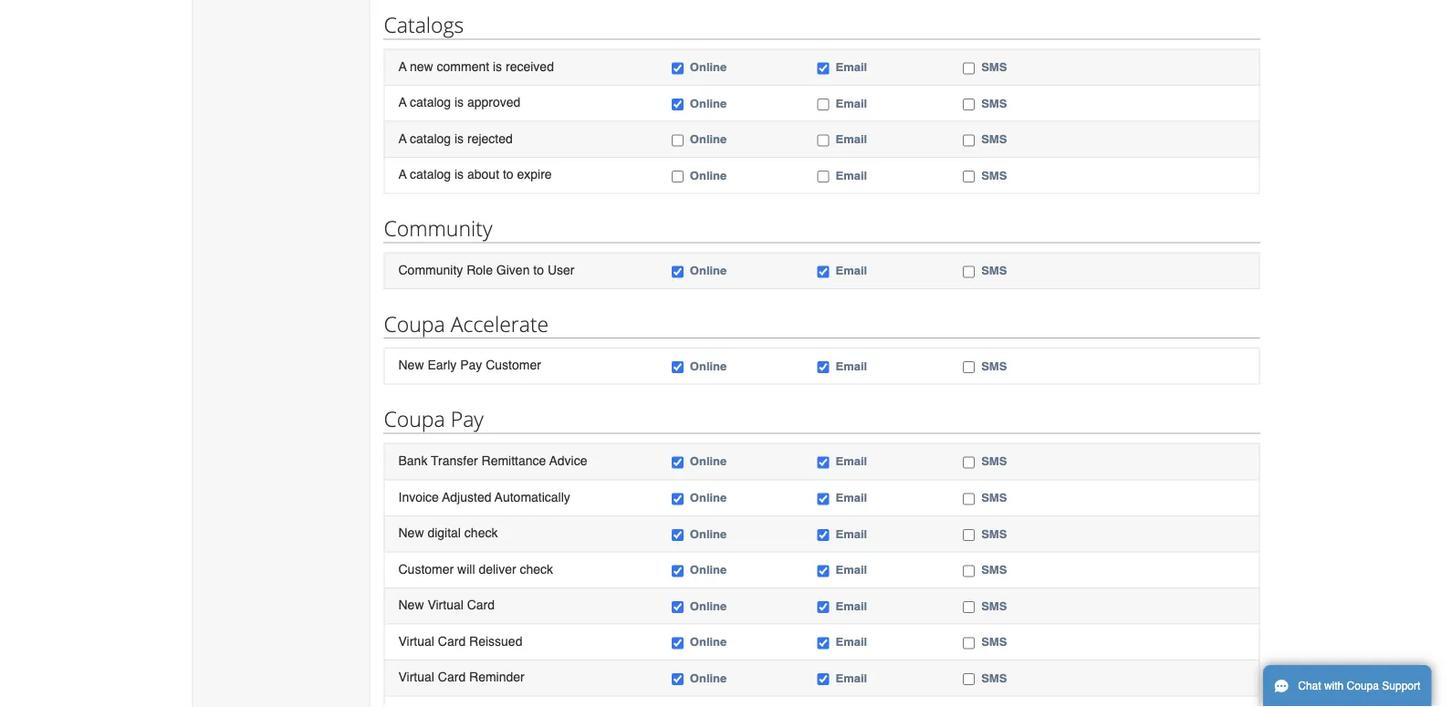 Task type: locate. For each thing, give the bounding box(es) containing it.
coupa for coupa accelerate
[[384, 310, 445, 338]]

0 horizontal spatial to
[[503, 167, 514, 182]]

card
[[467, 598, 495, 613], [438, 634, 466, 649], [438, 670, 466, 685]]

pay up transfer
[[451, 405, 484, 433]]

is left received
[[493, 59, 502, 73]]

2 vertical spatial card
[[438, 670, 466, 685]]

new left digital
[[399, 526, 424, 540]]

0 vertical spatial catalog
[[410, 95, 451, 109]]

catalog
[[410, 95, 451, 109], [410, 131, 451, 146], [410, 167, 451, 182]]

invoice
[[399, 490, 439, 504]]

1 horizontal spatial to
[[534, 263, 544, 277]]

catalog down a catalog is rejected in the top of the page
[[410, 167, 451, 182]]

2 sms from the top
[[982, 96, 1007, 110]]

9 sms from the top
[[982, 527, 1007, 541]]

virtual down virtual card reissued
[[399, 670, 435, 685]]

pay
[[460, 358, 482, 373], [451, 405, 484, 433]]

1 a from the top
[[399, 59, 407, 73]]

6 sms from the top
[[982, 359, 1007, 373]]

coupa up bank
[[384, 405, 445, 433]]

online for community role given to user
[[690, 264, 727, 278]]

sms for virtual card reminder
[[982, 672, 1007, 685]]

3 new from the top
[[399, 598, 424, 613]]

13 sms from the top
[[982, 672, 1007, 685]]

email for virtual card reissued
[[836, 636, 868, 649]]

None checkbox
[[964, 98, 975, 110], [672, 135, 684, 146], [818, 135, 830, 146], [964, 135, 975, 146], [672, 171, 684, 183], [818, 171, 830, 183], [964, 171, 975, 183], [672, 266, 684, 278], [818, 266, 830, 278], [964, 266, 975, 278], [672, 362, 684, 374], [818, 362, 830, 374], [964, 362, 975, 374], [818, 457, 830, 469], [964, 457, 975, 469], [964, 493, 975, 505], [964, 529, 975, 541], [672, 566, 684, 577], [672, 602, 684, 614], [818, 638, 830, 650], [818, 674, 830, 686], [964, 98, 975, 110], [672, 135, 684, 146], [818, 135, 830, 146], [964, 135, 975, 146], [672, 171, 684, 183], [818, 171, 830, 183], [964, 171, 975, 183], [672, 266, 684, 278], [818, 266, 830, 278], [964, 266, 975, 278], [672, 362, 684, 374], [818, 362, 830, 374], [964, 362, 975, 374], [818, 457, 830, 469], [964, 457, 975, 469], [964, 493, 975, 505], [964, 529, 975, 541], [672, 566, 684, 577], [672, 602, 684, 614], [818, 638, 830, 650], [818, 674, 830, 686]]

1 new from the top
[[399, 358, 424, 373]]

0 vertical spatial community
[[384, 214, 493, 242]]

1 vertical spatial pay
[[451, 405, 484, 433]]

2 vertical spatial virtual
[[399, 670, 435, 685]]

new virtual card
[[399, 598, 495, 613]]

chat
[[1299, 680, 1322, 693]]

2 vertical spatial new
[[399, 598, 424, 613]]

online
[[690, 60, 727, 74], [690, 96, 727, 110], [690, 132, 727, 146], [690, 168, 727, 182], [690, 264, 727, 278], [690, 359, 727, 373], [690, 455, 727, 469], [690, 491, 727, 505], [690, 527, 727, 541], [690, 563, 727, 577], [690, 599, 727, 613], [690, 636, 727, 649], [690, 672, 727, 685]]

adjusted
[[442, 490, 492, 504]]

7 online from the top
[[690, 455, 727, 469]]

1 vertical spatial customer
[[399, 562, 454, 577]]

3 catalog from the top
[[410, 167, 451, 182]]

email for virtual card reminder
[[836, 672, 868, 685]]

1 vertical spatial catalog
[[410, 131, 451, 146]]

0 vertical spatial card
[[467, 598, 495, 613]]

3 online from the top
[[690, 132, 727, 146]]

sms
[[982, 60, 1007, 74], [982, 96, 1007, 110], [982, 132, 1007, 146], [982, 168, 1007, 182], [982, 264, 1007, 278], [982, 359, 1007, 373], [982, 455, 1007, 469], [982, 491, 1007, 505], [982, 527, 1007, 541], [982, 563, 1007, 577], [982, 599, 1007, 613], [982, 636, 1007, 649], [982, 672, 1007, 685]]

card for reminder
[[438, 670, 466, 685]]

customer left will
[[399, 562, 454, 577]]

coupa pay
[[384, 405, 484, 433]]

reissued
[[469, 634, 523, 649]]

8 sms from the top
[[982, 491, 1007, 505]]

email for a catalog is rejected
[[836, 132, 868, 146]]

about
[[468, 167, 500, 182]]

chat with coupa support
[[1299, 680, 1421, 693]]

community
[[384, 214, 493, 242], [399, 263, 463, 277]]

1 vertical spatial new
[[399, 526, 424, 540]]

a for a catalog is approved
[[399, 95, 407, 109]]

invoice adjusted automatically
[[399, 490, 571, 504]]

4 sms from the top
[[982, 168, 1007, 182]]

virtual up virtual card reissued
[[428, 598, 464, 613]]

new up virtual card reissued
[[399, 598, 424, 613]]

4 email from the top
[[836, 168, 868, 182]]

12 online from the top
[[690, 636, 727, 649]]

9 email from the top
[[836, 527, 868, 541]]

a up a catalog is rejected in the top of the page
[[399, 95, 407, 109]]

a
[[399, 59, 407, 73], [399, 95, 407, 109], [399, 131, 407, 146], [399, 167, 407, 182]]

email for community role given to user
[[836, 264, 868, 278]]

check down invoice adjusted automatically
[[465, 526, 498, 540]]

2 email from the top
[[836, 96, 868, 110]]

0 vertical spatial check
[[465, 526, 498, 540]]

1 vertical spatial community
[[399, 263, 463, 277]]

virtual card reissued
[[399, 634, 523, 649]]

8 email from the top
[[836, 491, 868, 505]]

online for virtual card reminder
[[690, 672, 727, 685]]

10 online from the top
[[690, 563, 727, 577]]

to
[[503, 167, 514, 182], [534, 263, 544, 277]]

a catalog is rejected
[[399, 131, 513, 146]]

catalog down a catalog is approved
[[410, 131, 451, 146]]

2 online from the top
[[690, 96, 727, 110]]

card down customer will deliver check
[[467, 598, 495, 613]]

catalog for a catalog is rejected
[[410, 131, 451, 146]]

reminder
[[469, 670, 525, 685]]

new left early
[[399, 358, 424, 373]]

2 vertical spatial coupa
[[1347, 680, 1380, 693]]

0 vertical spatial virtual
[[428, 598, 464, 613]]

digital
[[428, 526, 461, 540]]

1 vertical spatial virtual
[[399, 634, 435, 649]]

1 horizontal spatial check
[[520, 562, 553, 577]]

community role given to user
[[399, 263, 575, 277]]

a down a catalog is rejected in the top of the page
[[399, 167, 407, 182]]

coupa accelerate
[[384, 310, 549, 338]]

sms for a catalog is about to expire
[[982, 168, 1007, 182]]

automatically
[[495, 490, 571, 504]]

5 email from the top
[[836, 264, 868, 278]]

to right about
[[503, 167, 514, 182]]

10 sms from the top
[[982, 563, 1007, 577]]

email
[[836, 60, 868, 74], [836, 96, 868, 110], [836, 132, 868, 146], [836, 168, 868, 182], [836, 264, 868, 278], [836, 359, 868, 373], [836, 455, 868, 469], [836, 491, 868, 505], [836, 527, 868, 541], [836, 563, 868, 577], [836, 599, 868, 613], [836, 636, 868, 649], [836, 672, 868, 685]]

customer down accelerate
[[486, 358, 541, 373]]

3 a from the top
[[399, 131, 407, 146]]

community for community role given to user
[[399, 263, 463, 277]]

0 vertical spatial customer
[[486, 358, 541, 373]]

4 online from the top
[[690, 168, 727, 182]]

pay right early
[[460, 358, 482, 373]]

catalog down new
[[410, 95, 451, 109]]

2 new from the top
[[399, 526, 424, 540]]

11 online from the top
[[690, 599, 727, 613]]

online for invoice adjusted automatically
[[690, 491, 727, 505]]

sms for community role given to user
[[982, 264, 1007, 278]]

1 vertical spatial to
[[534, 263, 544, 277]]

email for new virtual card
[[836, 599, 868, 613]]

12 sms from the top
[[982, 636, 1007, 649]]

a for a catalog is about to expire
[[399, 167, 407, 182]]

13 email from the top
[[836, 672, 868, 685]]

approved
[[468, 95, 521, 109]]

6 online from the top
[[690, 359, 727, 373]]

is left the "rejected"
[[455, 131, 464, 146]]

1 vertical spatial coupa
[[384, 405, 445, 433]]

online for new virtual card
[[690, 599, 727, 613]]

new for new virtual card
[[399, 598, 424, 613]]

support
[[1383, 680, 1421, 693]]

2 catalog from the top
[[410, 131, 451, 146]]

community up role
[[384, 214, 493, 242]]

7 email from the top
[[836, 455, 868, 469]]

to left user
[[534, 263, 544, 277]]

is left about
[[455, 167, 464, 182]]

card down new virtual card
[[438, 634, 466, 649]]

is
[[493, 59, 502, 73], [455, 95, 464, 109], [455, 131, 464, 146], [455, 167, 464, 182]]

10 email from the top
[[836, 563, 868, 577]]

a left new
[[399, 59, 407, 73]]

3 sms from the top
[[982, 132, 1007, 146]]

online for a new comment is received
[[690, 60, 727, 74]]

check right deliver
[[520, 562, 553, 577]]

2 a from the top
[[399, 95, 407, 109]]

user
[[548, 263, 575, 277]]

is for approved
[[455, 95, 464, 109]]

6 email from the top
[[836, 359, 868, 373]]

1 online from the top
[[690, 60, 727, 74]]

1 vertical spatial card
[[438, 634, 466, 649]]

rejected
[[468, 131, 513, 146]]

comment
[[437, 59, 490, 73]]

13 online from the top
[[690, 672, 727, 685]]

customer will deliver check
[[399, 562, 553, 577]]

a down a catalog is approved
[[399, 131, 407, 146]]

7 sms from the top
[[982, 455, 1007, 469]]

2 vertical spatial catalog
[[410, 167, 451, 182]]

11 sms from the top
[[982, 599, 1007, 613]]

sms for new early pay customer
[[982, 359, 1007, 373]]

None checkbox
[[672, 62, 684, 74], [818, 62, 830, 74], [964, 62, 975, 74], [672, 98, 684, 110], [818, 98, 830, 110], [672, 457, 684, 469], [672, 493, 684, 505], [818, 493, 830, 505], [672, 529, 684, 541], [818, 529, 830, 541], [818, 566, 830, 577], [964, 566, 975, 577], [818, 602, 830, 614], [964, 602, 975, 614], [672, 638, 684, 650], [964, 638, 975, 650], [672, 674, 684, 686], [964, 674, 975, 686], [672, 62, 684, 74], [818, 62, 830, 74], [964, 62, 975, 74], [672, 98, 684, 110], [818, 98, 830, 110], [672, 457, 684, 469], [672, 493, 684, 505], [818, 493, 830, 505], [672, 529, 684, 541], [818, 529, 830, 541], [818, 566, 830, 577], [964, 566, 975, 577], [818, 602, 830, 614], [964, 602, 975, 614], [672, 638, 684, 650], [964, 638, 975, 650], [672, 674, 684, 686], [964, 674, 975, 686]]

coupa inside "button"
[[1347, 680, 1380, 693]]

0 vertical spatial new
[[399, 358, 424, 373]]

customer
[[486, 358, 541, 373], [399, 562, 454, 577]]

new early pay customer
[[399, 358, 541, 373]]

5 online from the top
[[690, 264, 727, 278]]

4 a from the top
[[399, 167, 407, 182]]

online for new early pay customer
[[690, 359, 727, 373]]

0 vertical spatial coupa
[[384, 310, 445, 338]]

card for reissued
[[438, 634, 466, 649]]

is left "approved" at left top
[[455, 95, 464, 109]]

sms for a catalog is rejected
[[982, 132, 1007, 146]]

12 email from the top
[[836, 636, 868, 649]]

sms for a new comment is received
[[982, 60, 1007, 74]]

bank transfer remittance advice
[[399, 454, 588, 468]]

virtual down new virtual card
[[399, 634, 435, 649]]

virtual for virtual card reissued
[[399, 634, 435, 649]]

9 online from the top
[[690, 527, 727, 541]]

check
[[465, 526, 498, 540], [520, 562, 553, 577]]

sms for virtual card reissued
[[982, 636, 1007, 649]]

catalogs
[[384, 10, 464, 39]]

coupa up early
[[384, 310, 445, 338]]

community left role
[[399, 263, 463, 277]]

1 horizontal spatial customer
[[486, 358, 541, 373]]

1 email from the top
[[836, 60, 868, 74]]

3 email from the top
[[836, 132, 868, 146]]

1 sms from the top
[[982, 60, 1007, 74]]

1 catalog from the top
[[410, 95, 451, 109]]

11 email from the top
[[836, 599, 868, 613]]

0 horizontal spatial customer
[[399, 562, 454, 577]]

coupa right with at the bottom of the page
[[1347, 680, 1380, 693]]

coupa
[[384, 310, 445, 338], [384, 405, 445, 433], [1347, 680, 1380, 693]]

8 online from the top
[[690, 491, 727, 505]]

card down virtual card reissued
[[438, 670, 466, 685]]

sms for bank transfer remittance advice
[[982, 455, 1007, 469]]

5 sms from the top
[[982, 264, 1007, 278]]

new
[[399, 358, 424, 373], [399, 526, 424, 540], [399, 598, 424, 613]]

online for virtual card reissued
[[690, 636, 727, 649]]

virtual
[[428, 598, 464, 613], [399, 634, 435, 649], [399, 670, 435, 685]]



Task type: vqa. For each thing, say whether or not it's contained in the screenshot.
7890
no



Task type: describe. For each thing, give the bounding box(es) containing it.
1 vertical spatial check
[[520, 562, 553, 577]]

sms for new virtual card
[[982, 599, 1007, 613]]

received
[[506, 59, 554, 73]]

0 vertical spatial pay
[[460, 358, 482, 373]]

new
[[410, 59, 433, 73]]

a for a new comment is received
[[399, 59, 407, 73]]

deliver
[[479, 562, 517, 577]]

email for new early pay customer
[[836, 359, 868, 373]]

email for bank transfer remittance advice
[[836, 455, 868, 469]]

sms for new digital check
[[982, 527, 1007, 541]]

a catalog is about to expire
[[399, 167, 552, 182]]

is for about
[[455, 167, 464, 182]]

0 horizontal spatial check
[[465, 526, 498, 540]]

email for a catalog is about to expire
[[836, 168, 868, 182]]

online for a catalog is about to expire
[[690, 168, 727, 182]]

email for customer will deliver check
[[836, 563, 868, 577]]

online for a catalog is rejected
[[690, 132, 727, 146]]

a for a catalog is rejected
[[399, 131, 407, 146]]

a catalog is approved
[[399, 95, 521, 109]]

online for customer will deliver check
[[690, 563, 727, 577]]

expire
[[517, 167, 552, 182]]

virtual for virtual card reminder
[[399, 670, 435, 685]]

role
[[467, 263, 493, 277]]

catalog for a catalog is approved
[[410, 95, 451, 109]]

early
[[428, 358, 457, 373]]

0 vertical spatial to
[[503, 167, 514, 182]]

community for community
[[384, 214, 493, 242]]

online for bank transfer remittance advice
[[690, 455, 727, 469]]

sms for customer will deliver check
[[982, 563, 1007, 577]]

chat with coupa support button
[[1264, 666, 1432, 708]]

advice
[[550, 454, 588, 468]]

catalog for a catalog is about to expire
[[410, 167, 451, 182]]

accelerate
[[451, 310, 549, 338]]

sms for invoice adjusted automatically
[[982, 491, 1007, 505]]

given
[[497, 263, 530, 277]]

remittance
[[482, 454, 546, 468]]

transfer
[[431, 454, 478, 468]]

is for rejected
[[455, 131, 464, 146]]

email for new digital check
[[836, 527, 868, 541]]

new digital check
[[399, 526, 498, 540]]

email for a new comment is received
[[836, 60, 868, 74]]

online for new digital check
[[690, 527, 727, 541]]

coupa for coupa pay
[[384, 405, 445, 433]]

bank
[[399, 454, 428, 468]]

a new comment is received
[[399, 59, 554, 73]]

new for new digital check
[[399, 526, 424, 540]]

email for invoice adjusted automatically
[[836, 491, 868, 505]]

email for a catalog is approved
[[836, 96, 868, 110]]

will
[[458, 562, 475, 577]]

sms for a catalog is approved
[[982, 96, 1007, 110]]

virtual card reminder
[[399, 670, 525, 685]]

new for new early pay customer
[[399, 358, 424, 373]]

with
[[1325, 680, 1344, 693]]

online for a catalog is approved
[[690, 96, 727, 110]]



